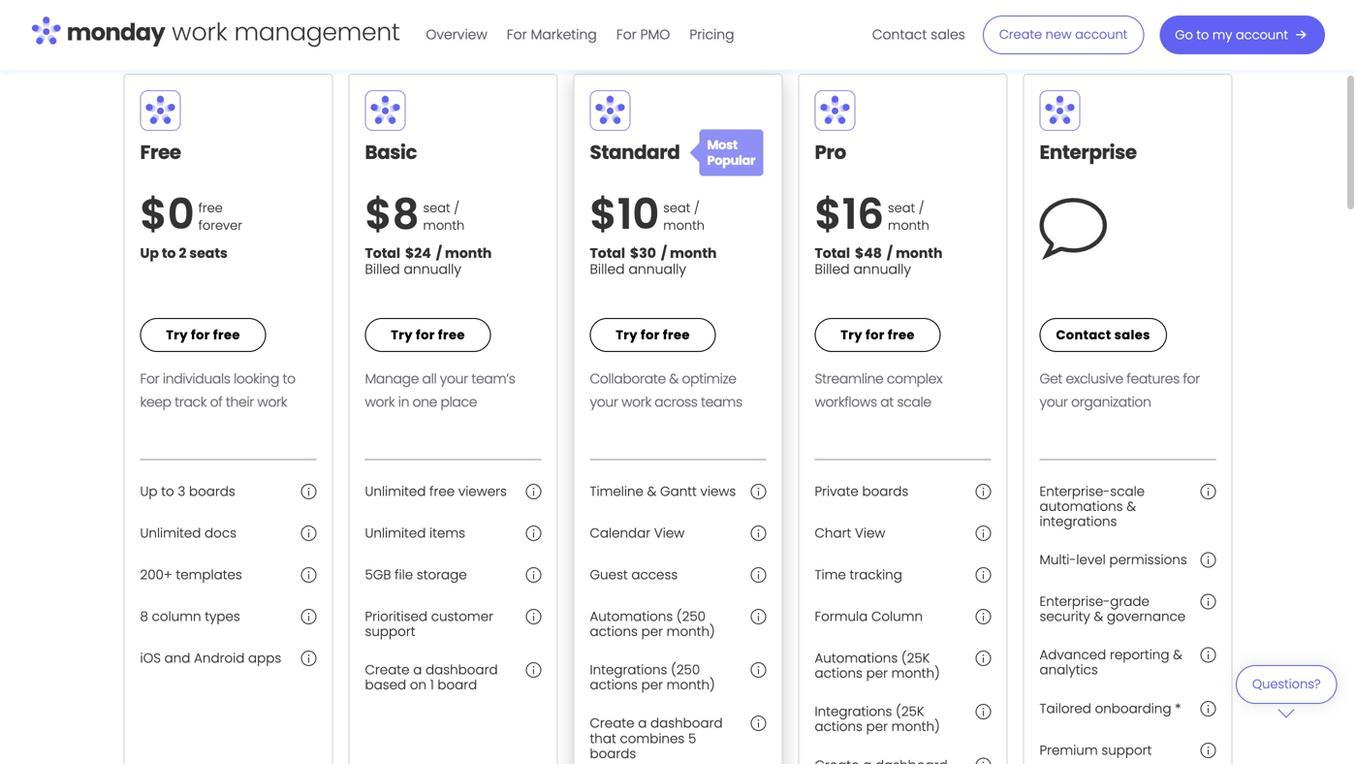 Task type: describe. For each thing, give the bounding box(es) containing it.
$8
[[365, 185, 419, 243]]

free for $16
[[888, 326, 915, 344]]

popular
[[707, 152, 755, 169]]

per for integrations (250 actions per month)
[[641, 676, 663, 694]]

for for $10
[[641, 326, 660, 344]]

create a dashboard that combines 5 boards
[[590, 714, 723, 762]]

actions for automations (250 actions per month)
[[590, 623, 638, 641]]

most
[[707, 136, 738, 154]]

200+
[[140, 566, 172, 584]]

18%
[[1135, 30, 1157, 49]]

1 vertical spatial contact sales button
[[1040, 318, 1167, 352]]

view for $16
[[855, 524, 886, 542]]

one
[[413, 393, 437, 412]]

1 horizontal spatial contact
[[1056, 326, 1112, 344]]

month up "$24"
[[423, 217, 465, 234]]

looking
[[234, 369, 279, 388]]

seat for $16
[[888, 199, 915, 217]]

for pmo
[[616, 25, 670, 44]]

calendar
[[590, 524, 651, 542]]

governance
[[1107, 608, 1186, 626]]

enterprise- for automations
[[1040, 482, 1111, 500]]

organization
[[1072, 393, 1151, 412]]

5gb
[[365, 566, 391, 584]]

overview link
[[416, 19, 497, 50]]

2 horizontal spatial boards
[[862, 482, 909, 500]]

collaborate & optimize your work across teams
[[590, 369, 743, 412]]

all
[[422, 369, 437, 388]]

info copy image for integrations (250 actions per month)
[[751, 662, 766, 678]]

time
[[815, 566, 846, 584]]

viewers
[[458, 482, 507, 500]]

0 horizontal spatial boards
[[189, 482, 235, 500]]

get exclusive features for your organization
[[1040, 369, 1200, 412]]

month) for integrations (250 actions per month)
[[667, 676, 715, 694]]

private boards
[[815, 482, 909, 500]]

create for create a dashboard that combines 5 boards
[[590, 714, 635, 732]]

premium support
[[1040, 741, 1152, 759]]

keep
[[140, 393, 171, 412]]

formula column
[[815, 608, 923, 625]]

month right $10
[[664, 217, 705, 234]]

annually for $10
[[629, 260, 686, 279]]

choose team size:
[[124, 30, 246, 49]]

info copy image for enterprise-grade security & governance
[[1201, 594, 1216, 610]]

new
[[1046, 26, 1072, 43]]

try for free for $0
[[166, 326, 240, 344]]

yearly save 18% | monthly
[[1054, 30, 1233, 49]]

your inside collaborate & optimize your work across teams
[[590, 393, 618, 412]]

5gb file storage
[[365, 566, 467, 584]]

premium
[[1040, 741, 1098, 759]]

1 vertical spatial sales
[[1115, 326, 1151, 344]]

security
[[1040, 608, 1091, 626]]

total for $16
[[815, 244, 850, 263]]

yearly
[[1054, 30, 1095, 49]]

(25k for integrations
[[896, 703, 925, 721]]

8
[[140, 608, 148, 625]]

reporting
[[1110, 646, 1170, 664]]

info copy image for guest access
[[751, 567, 766, 583]]

android
[[194, 649, 245, 667]]

info copy image for timeline & gantt views
[[751, 484, 766, 499]]

unlimited for $0
[[140, 524, 201, 542]]

team's
[[472, 369, 515, 388]]

& left "gantt"
[[647, 482, 657, 500]]

advanced reporting & analytics
[[1040, 646, 1183, 679]]

tracking
[[850, 566, 903, 584]]

create for create a dashboard based on 1 board
[[365, 661, 410, 679]]

workflows
[[815, 393, 877, 412]]

info copy image for 5gb file storage
[[526, 567, 542, 583]]

create new account
[[1000, 26, 1128, 43]]

month right $48
[[896, 244, 943, 263]]

annually for $8
[[404, 260, 462, 279]]

automations (250 actions per month)
[[590, 608, 715, 641]]

free left viewers
[[430, 482, 455, 500]]

info copy image for 200+ templates
[[301, 567, 317, 583]]

integrations for integrations (250 actions per month)
[[590, 661, 668, 679]]

to inside $0 free forever up to 2 seats
[[162, 244, 176, 263]]

onboarding
[[1095, 699, 1172, 717]]

free
[[140, 139, 181, 166]]

1
[[430, 676, 434, 694]]

info copy image for chart view
[[976, 526, 991, 541]]

integrations for integrations (25k actions per month)
[[815, 703, 892, 721]]

seat for $8
[[423, 199, 451, 217]]

pro
[[815, 139, 846, 166]]

at
[[881, 393, 894, 412]]

scale inside streamline complex workflows at scale
[[897, 393, 932, 412]]

contact inside main element
[[872, 25, 927, 44]]

for marketing link
[[497, 19, 607, 50]]

go to my account button
[[1160, 16, 1325, 54]]

*
[[1175, 699, 1181, 717]]

grade
[[1111, 593, 1150, 610]]

info copy image for advanced reporting & analytics
[[1201, 647, 1216, 663]]

$0 free forever up to 2 seats
[[140, 185, 242, 263]]

create a dashboard based on 1 board
[[365, 661, 498, 694]]

dashboard for 1
[[426, 661, 498, 679]]

free inside $0 free forever up to 2 seats
[[198, 199, 223, 217]]

optimize
[[682, 369, 737, 388]]

to left 3
[[161, 482, 174, 500]]

info copy image for time tracking
[[976, 567, 991, 583]]

standard
[[590, 139, 680, 166]]

month) for automations (250 actions per month)
[[667, 623, 715, 641]]

seat for $10
[[664, 199, 691, 217]]

overview
[[426, 25, 488, 44]]

private
[[815, 482, 859, 500]]

access
[[632, 566, 678, 584]]

0 vertical spatial contact sales button
[[863, 19, 975, 50]]

1 horizontal spatial contact sales
[[1056, 326, 1151, 344]]

try for free button for $0
[[140, 318, 266, 352]]

1 horizontal spatial support
[[1102, 741, 1152, 759]]

try for $8
[[391, 326, 413, 344]]

scale inside enterprise-scale automations & integrations
[[1111, 482, 1145, 500]]

dashboard for 5
[[651, 714, 723, 732]]

info copy image for calendar view
[[751, 526, 766, 541]]

2 up from the top
[[140, 482, 158, 500]]

free for $8
[[438, 326, 465, 344]]

to inside for individuals looking to keep track of their work
[[283, 369, 295, 388]]

customer
[[431, 608, 494, 625]]

automations for automations (250 actions per month)
[[590, 608, 673, 625]]

timeline & gantt views
[[590, 482, 736, 500]]

info copy image for unlimited items
[[526, 526, 542, 541]]

tailored onboarding *
[[1040, 699, 1181, 717]]

my
[[1213, 26, 1233, 44]]

unlimited items
[[365, 524, 465, 542]]

info copy image for multi-level permissions
[[1201, 552, 1216, 568]]

$16
[[815, 185, 884, 243]]

guest access
[[590, 566, 678, 584]]

automations for automations (25k actions per month)
[[815, 649, 898, 667]]

on
[[410, 676, 427, 694]]

& inside collaborate & optimize your work across teams
[[669, 369, 679, 388]]

monthly
[[1180, 30, 1233, 49]]

& inside advanced reporting & analytics
[[1173, 646, 1183, 664]]

items
[[430, 524, 465, 542]]

work for $10
[[622, 393, 651, 412]]

for for $8
[[416, 326, 435, 344]]

forever
[[198, 217, 242, 234]]

features
[[1127, 369, 1180, 388]]

views
[[701, 482, 736, 500]]

month) for integrations (25k actions per month)
[[892, 718, 940, 736]]

actions for integrations (250 actions per month)
[[590, 676, 638, 694]]

try for $16
[[841, 326, 863, 344]]

formula
[[815, 608, 868, 625]]

calendar view
[[590, 524, 685, 542]]

manage
[[365, 369, 419, 388]]

for marketing
[[507, 25, 597, 44]]

info copy image for ios and android apps
[[301, 651, 317, 666]]

account inside button
[[1236, 26, 1289, 44]]

total for $8
[[365, 244, 400, 263]]

automations (25k actions per month)
[[815, 649, 940, 682]]

questions?
[[1253, 675, 1321, 693]]

info copy image for private boards
[[976, 484, 991, 499]]

support inside prioritised customer support
[[365, 623, 415, 641]]

2
[[179, 244, 187, 263]]

actions for automations (25k actions per month)
[[815, 664, 863, 682]]



Task type: vqa. For each thing, say whether or not it's contained in the screenshot.
the leftmost Contact sales
yes



Task type: locate. For each thing, give the bounding box(es) containing it.
free for $10
[[663, 326, 690, 344]]

3 annually from the left
[[854, 260, 911, 279]]

3 total from the left
[[815, 244, 850, 263]]

(25k inside 'integrations (25k actions per month)'
[[896, 703, 925, 721]]

0 horizontal spatial contact sales button
[[863, 19, 975, 50]]

your down collaborate
[[590, 393, 618, 412]]

try
[[166, 326, 188, 344], [391, 326, 413, 344], [616, 326, 638, 344], [841, 326, 863, 344]]

annually for $16
[[854, 260, 911, 279]]

free for $0
[[213, 326, 240, 344]]

actions inside integrations (250 actions per month)
[[590, 676, 638, 694]]

individuals
[[163, 369, 230, 388]]

for for for marketing
[[507, 25, 527, 44]]

chart
[[815, 524, 852, 542]]

ios and android apps
[[140, 649, 281, 667]]

3 work from the left
[[622, 393, 651, 412]]

0 vertical spatial contact
[[872, 25, 927, 44]]

1 horizontal spatial sales
[[1115, 326, 1151, 344]]

try for free button up "all"
[[365, 318, 491, 352]]

annually down $16
[[854, 260, 911, 279]]

annually down $8
[[404, 260, 462, 279]]

1 horizontal spatial view
[[855, 524, 886, 542]]

try for free up "all"
[[391, 326, 465, 344]]

advanced
[[1040, 646, 1107, 664]]

4 try from the left
[[841, 326, 863, 344]]

up left 2
[[140, 244, 159, 263]]

per
[[641, 623, 663, 641], [866, 664, 888, 682], [641, 676, 663, 694], [866, 718, 888, 736]]

(250 down 'access'
[[677, 608, 706, 625]]

total for $10
[[590, 244, 625, 263]]

work inside for individuals looking to keep track of their work
[[257, 393, 287, 412]]

boards left 5
[[590, 744, 636, 762]]

free up 'looking'
[[213, 326, 240, 344]]

month)
[[667, 623, 715, 641], [892, 664, 940, 682], [667, 676, 715, 694], [892, 718, 940, 736]]

1 view from the left
[[654, 524, 685, 542]]

0 vertical spatial (25k
[[902, 649, 930, 667]]

(250 inside integrations (250 actions per month)
[[671, 661, 700, 679]]

to right go
[[1197, 26, 1209, 44]]

free
[[198, 199, 223, 217], [213, 326, 240, 344], [438, 326, 465, 344], [663, 326, 690, 344], [888, 326, 915, 344], [430, 482, 455, 500]]

your down the get on the right
[[1040, 393, 1068, 412]]

info copy image
[[301, 484, 317, 499], [301, 526, 317, 541], [526, 526, 542, 541], [301, 567, 317, 583], [526, 567, 542, 583], [976, 567, 991, 583], [1201, 594, 1216, 610], [301, 609, 317, 625], [1201, 647, 1216, 663], [526, 662, 542, 678], [1201, 701, 1216, 716], [976, 704, 991, 720], [1201, 743, 1216, 758], [976, 758, 991, 764]]

try for free button up individuals
[[140, 318, 266, 352]]

info copy image for premium support
[[1201, 743, 1216, 758]]

0 horizontal spatial create
[[365, 661, 410, 679]]

automations inside the automations (25k actions per month)
[[815, 649, 898, 667]]

actions down formula
[[815, 664, 863, 682]]

2 enterprise- from the top
[[1040, 593, 1111, 610]]

0 vertical spatial create
[[1000, 26, 1042, 43]]

billed
[[365, 260, 400, 279], [590, 260, 625, 279], [815, 260, 850, 279]]

month) for automations (25k actions per month)
[[892, 664, 940, 682]]

a for on
[[413, 661, 422, 679]]

try for free up collaborate
[[616, 326, 690, 344]]

(25k for automations
[[902, 649, 930, 667]]

0 vertical spatial a
[[413, 661, 422, 679]]

try up individuals
[[166, 326, 188, 344]]

enterprise-
[[1040, 482, 1111, 500], [1040, 593, 1111, 610]]

info copy image for up to 3 boards
[[301, 484, 317, 499]]

1 horizontal spatial create
[[590, 714, 635, 732]]

track
[[175, 393, 207, 412]]

contact sales
[[872, 25, 966, 44], [1056, 326, 1151, 344]]

info copy image for 8 column types
[[301, 609, 317, 625]]

for
[[191, 326, 210, 344], [416, 326, 435, 344], [641, 326, 660, 344], [866, 326, 885, 344], [1183, 369, 1200, 388]]

enterprise- inside enterprise-scale automations & integrations
[[1040, 482, 1111, 500]]

1 try for free button from the left
[[140, 318, 266, 352]]

enterprise- up integrations in the bottom right of the page
[[1040, 482, 1111, 500]]

create down integrations (250 actions per month)
[[590, 714, 635, 732]]

seat
[[423, 199, 451, 217], [664, 199, 691, 217], [888, 199, 915, 217]]

0 horizontal spatial your
[[440, 369, 468, 388]]

2 horizontal spatial your
[[1040, 393, 1068, 412]]

unlimited up file
[[365, 524, 426, 542]]

1 total from the left
[[365, 244, 400, 263]]

combines
[[620, 729, 685, 747]]

2 annually from the left
[[629, 260, 686, 279]]

enterprise-scale automations & integrations
[[1040, 482, 1145, 530]]

& right reporting
[[1173, 646, 1183, 664]]

month right $16
[[888, 217, 930, 234]]

& right security
[[1094, 608, 1104, 626]]

0 horizontal spatial automations
[[590, 608, 673, 625]]

board
[[438, 676, 477, 694]]

account
[[1075, 26, 1128, 43], [1236, 26, 1289, 44]]

1 seat from the left
[[423, 199, 451, 217]]

seats
[[189, 244, 228, 263]]

across
[[655, 393, 698, 412]]

0 vertical spatial dashboard
[[426, 661, 498, 679]]

seat inside $8 seat / month total $24 / month billed annually
[[423, 199, 451, 217]]

dashboard down integrations (250 actions per month)
[[651, 714, 723, 732]]

total inside $8 seat / month total $24 / month billed annually
[[365, 244, 400, 263]]

1 try for free from the left
[[166, 326, 240, 344]]

a
[[413, 661, 422, 679], [638, 714, 647, 732]]

up left 3
[[140, 482, 158, 500]]

1 vertical spatial dashboard
[[651, 714, 723, 732]]

and
[[164, 649, 190, 667]]

unlimited down 3
[[140, 524, 201, 542]]

0 horizontal spatial integrations
[[590, 661, 668, 679]]

integrations (25k actions per month)
[[815, 703, 940, 736]]

4 try for free from the left
[[841, 326, 915, 344]]

work inside "manage all your team's work in one place"
[[365, 393, 395, 412]]

0 horizontal spatial work
[[257, 393, 287, 412]]

based
[[365, 676, 406, 694]]

sales inside main element
[[931, 25, 966, 44]]

enterprise- down level
[[1040, 593, 1111, 610]]

level
[[1077, 551, 1106, 569]]

analytics
[[1040, 661, 1098, 679]]

create inside create a dashboard that combines 5 boards
[[590, 714, 635, 732]]

billed inside $10 seat / month total $30 / month billed annually
[[590, 260, 625, 279]]

try for free for $8
[[391, 326, 465, 344]]

place
[[441, 393, 477, 412]]

1 horizontal spatial boards
[[590, 744, 636, 762]]

for for $16
[[866, 326, 885, 344]]

annually inside $10 seat / month total $30 / month billed annually
[[629, 260, 686, 279]]

seat right $8
[[423, 199, 451, 217]]

seat inside $10 seat / month total $30 / month billed annually
[[664, 199, 691, 217]]

annually inside $16 seat / month total $48 / month billed annually
[[854, 260, 911, 279]]

1 horizontal spatial for
[[507, 25, 527, 44]]

boards right 3
[[189, 482, 235, 500]]

month) down the automations (25k actions per month) on the right of the page
[[892, 718, 940, 736]]

3
[[178, 482, 185, 500]]

types
[[205, 608, 240, 625]]

3 billed from the left
[[815, 260, 850, 279]]

ios
[[140, 649, 161, 667]]

column
[[152, 608, 201, 625]]

info copy image for unlimited free viewers
[[526, 484, 542, 499]]

for up streamline
[[866, 326, 885, 344]]

0 horizontal spatial dashboard
[[426, 661, 498, 679]]

month right $30
[[670, 244, 717, 263]]

in
[[398, 393, 409, 412]]

1 horizontal spatial dashboard
[[651, 714, 723, 732]]

go
[[1175, 26, 1193, 44]]

0 horizontal spatial a
[[413, 661, 422, 679]]

0 vertical spatial automations
[[590, 608, 673, 625]]

automations
[[590, 608, 673, 625], [815, 649, 898, 667]]

a for combines
[[638, 714, 647, 732]]

try for $0
[[166, 326, 188, 344]]

month right "$24"
[[445, 244, 492, 263]]

apps
[[248, 649, 281, 667]]

manage all your team's work in one place
[[365, 369, 515, 412]]

1 horizontal spatial work
[[365, 393, 395, 412]]

scale down complex
[[897, 393, 932, 412]]

up
[[140, 244, 159, 263], [140, 482, 158, 500]]

8 column types
[[140, 608, 240, 625]]

support
[[365, 623, 415, 641], [1102, 741, 1152, 759]]

column
[[872, 608, 923, 625]]

tailored
[[1040, 699, 1092, 717]]

dashboard inside create a dashboard that combines 5 boards
[[651, 714, 723, 732]]

work down collaborate
[[622, 393, 651, 412]]

0 horizontal spatial annually
[[404, 260, 462, 279]]

actions down guest
[[590, 623, 638, 641]]

pricing link
[[680, 19, 744, 50]]

a inside "create a dashboard based on 1 board"
[[413, 661, 422, 679]]

enterprise- for security
[[1040, 593, 1111, 610]]

file
[[395, 566, 413, 584]]

try up manage
[[391, 326, 413, 344]]

create inside "create a dashboard based on 1 board"
[[365, 661, 410, 679]]

annually inside $8 seat / month total $24 / month billed annually
[[404, 260, 462, 279]]

1 vertical spatial automations
[[815, 649, 898, 667]]

info copy image for integrations (25k actions per month)
[[976, 704, 991, 720]]

free up the optimize at the right
[[663, 326, 690, 344]]

time tracking
[[815, 566, 903, 584]]

integrations inside 'integrations (25k actions per month)'
[[815, 703, 892, 721]]

2 view from the left
[[855, 524, 886, 542]]

0 vertical spatial support
[[365, 623, 415, 641]]

try for free button up streamline
[[815, 318, 941, 352]]

0 horizontal spatial contact
[[872, 25, 927, 44]]

2 horizontal spatial seat
[[888, 199, 915, 217]]

2 horizontal spatial create
[[1000, 26, 1042, 43]]

month) inside the automations (25k actions per month)
[[892, 664, 940, 682]]

integrations down automations (250 actions per month)
[[590, 661, 668, 679]]

prioritised customer support
[[365, 608, 494, 641]]

unlimited up unlimited items
[[365, 482, 426, 500]]

1 horizontal spatial account
[[1236, 26, 1289, 44]]

streamline complex workflows at scale
[[815, 369, 943, 412]]

1 vertical spatial integrations
[[815, 703, 892, 721]]

(250 for integrations
[[671, 661, 700, 679]]

1 enterprise- from the top
[[1040, 482, 1111, 500]]

2 horizontal spatial billed
[[815, 260, 850, 279]]

0 vertical spatial up
[[140, 244, 159, 263]]

account inside "button"
[[1075, 26, 1128, 43]]

annually down $10
[[629, 260, 686, 279]]

create for create new account
[[1000, 26, 1042, 43]]

work left in
[[365, 393, 395, 412]]

info copy image for formula column
[[976, 609, 991, 625]]

view down "timeline & gantt views"
[[654, 524, 685, 542]]

(25k
[[902, 649, 930, 667], [896, 703, 925, 721]]

info copy image for prioritised customer support
[[526, 609, 542, 625]]

choose
[[124, 30, 175, 49]]

billed inside $8 seat / month total $24 / month billed annually
[[365, 260, 400, 279]]

multi-
[[1040, 551, 1077, 569]]

free up complex
[[888, 326, 915, 344]]

1 vertical spatial support
[[1102, 741, 1152, 759]]

2 horizontal spatial for
[[616, 25, 637, 44]]

1 horizontal spatial your
[[590, 393, 618, 412]]

billed for $8
[[365, 260, 400, 279]]

actions for integrations (25k actions per month)
[[815, 718, 863, 736]]

month) inside 'integrations (25k actions per month)'
[[892, 718, 940, 736]]

billed left $48
[[815, 260, 850, 279]]

4 try for free button from the left
[[815, 318, 941, 352]]

(250 inside automations (250 actions per month)
[[677, 608, 706, 625]]

1 vertical spatial up
[[140, 482, 158, 500]]

2 try for free button from the left
[[365, 318, 491, 352]]

month) down column
[[892, 664, 940, 682]]

per for automations (25k actions per month)
[[866, 664, 888, 682]]

2 billed from the left
[[590, 260, 625, 279]]

seat inside $16 seat / month total $48 / month billed annually
[[888, 199, 915, 217]]

2 seat from the left
[[664, 199, 691, 217]]

billed left $30
[[590, 260, 625, 279]]

(25k down the automations (25k actions per month) on the right of the page
[[896, 703, 925, 721]]

per down the automations (25k actions per month) on the right of the page
[[866, 718, 888, 736]]

dashboard inside "create a dashboard based on 1 board"
[[426, 661, 498, 679]]

1 horizontal spatial billed
[[590, 260, 625, 279]]

5
[[688, 729, 696, 747]]

$10 seat / month total $30 / month billed annually
[[590, 185, 717, 279]]

info copy image for unlimited docs
[[301, 526, 317, 541]]

free right $0
[[198, 199, 223, 217]]

total left $48
[[815, 244, 850, 263]]

automations down formula column
[[815, 649, 898, 667]]

create left new
[[1000, 26, 1042, 43]]

billed inside $16 seat / month total $48 / month billed annually
[[815, 260, 850, 279]]

your inside get exclusive features for your organization
[[1040, 393, 1068, 412]]

automations inside automations (250 actions per month)
[[590, 608, 673, 625]]

boards inside create a dashboard that combines 5 boards
[[590, 744, 636, 762]]

0 horizontal spatial seat
[[423, 199, 451, 217]]

view
[[654, 524, 685, 542], [855, 524, 886, 542]]

view right chart on the bottom of page
[[855, 524, 886, 542]]

1 horizontal spatial scale
[[1111, 482, 1145, 500]]

actions inside automations (250 actions per month)
[[590, 623, 638, 641]]

seat right $10
[[664, 199, 691, 217]]

for for for individuals looking to keep track of their work
[[140, 369, 159, 388]]

billed for $16
[[815, 260, 850, 279]]

month
[[423, 217, 465, 234], [664, 217, 705, 234], [888, 217, 930, 234], [445, 244, 492, 263], [670, 244, 717, 263], [896, 244, 943, 263]]

integrations (250 actions per month)
[[590, 661, 715, 694]]

& right automations
[[1127, 497, 1136, 515]]

200+ templates
[[140, 566, 242, 584]]

&
[[669, 369, 679, 388], [647, 482, 657, 500], [1127, 497, 1136, 515], [1094, 608, 1104, 626], [1173, 646, 1183, 664]]

(250 for automations
[[677, 608, 706, 625]]

0 vertical spatial integrations
[[590, 661, 668, 679]]

info copy image for enterprise-scale automations & integrations
[[1201, 484, 1216, 499]]

info copy image for tailored onboarding *
[[1201, 701, 1216, 716]]

to left 2
[[162, 244, 176, 263]]

view for $10
[[654, 524, 685, 542]]

try for free button for $8
[[365, 318, 491, 352]]

actions up that
[[590, 676, 638, 694]]

for for for pmo
[[616, 25, 637, 44]]

team
[[179, 30, 216, 49]]

0 horizontal spatial sales
[[931, 25, 966, 44]]

try for free button up collaborate
[[590, 318, 716, 352]]

for right features
[[1183, 369, 1200, 388]]

dashboard down customer
[[426, 661, 498, 679]]

contact sales inside main element
[[872, 25, 966, 44]]

month) up integrations (250 actions per month)
[[667, 623, 715, 641]]

1 vertical spatial contact
[[1056, 326, 1112, 344]]

support up based on the bottom of page
[[365, 623, 415, 641]]

$30
[[630, 244, 656, 263]]

automations
[[1040, 497, 1123, 515]]

3 try from the left
[[616, 326, 638, 344]]

create inside "button"
[[1000, 26, 1042, 43]]

3 try for free from the left
[[616, 326, 690, 344]]

1 horizontal spatial total
[[590, 244, 625, 263]]

seat right $16
[[888, 199, 915, 217]]

storage
[[417, 566, 467, 584]]

up to 3 boards
[[140, 482, 235, 500]]

monday.com work management image
[[31, 13, 401, 53]]

for inside get exclusive features for your organization
[[1183, 369, 1200, 388]]

most popular
[[707, 136, 755, 169]]

1 vertical spatial a
[[638, 714, 647, 732]]

0 horizontal spatial support
[[365, 623, 415, 641]]

a inside create a dashboard that combines 5 boards
[[638, 714, 647, 732]]

pmo
[[641, 25, 670, 44]]

billed for $10
[[590, 260, 625, 279]]

unlimited for $8
[[365, 524, 426, 542]]

try for free for $16
[[841, 326, 915, 344]]

1 vertical spatial scale
[[1111, 482, 1145, 500]]

integrations down the automations (25k actions per month) on the right of the page
[[815, 703, 892, 721]]

2 total from the left
[[590, 244, 625, 263]]

1 horizontal spatial seat
[[664, 199, 691, 217]]

0 horizontal spatial contact sales
[[872, 25, 966, 44]]

try for free for $10
[[616, 326, 690, 344]]

scale up integrations in the bottom right of the page
[[1111, 482, 1145, 500]]

per inside integrations (250 actions per month)
[[641, 676, 663, 694]]

for inside for individuals looking to keep track of their work
[[140, 369, 159, 388]]

|
[[1167, 30, 1171, 49]]

1 vertical spatial (25k
[[896, 703, 925, 721]]

actions down the automations (25k actions per month) on the right of the page
[[815, 718, 863, 736]]

a left 1
[[413, 661, 422, 679]]

dashboard
[[426, 661, 498, 679], [651, 714, 723, 732]]

0 vertical spatial (250
[[677, 608, 706, 625]]

0 horizontal spatial for
[[140, 369, 159, 388]]

per up integrations (250 actions per month)
[[641, 623, 663, 641]]

1 try from the left
[[166, 326, 188, 344]]

unlimited docs
[[140, 524, 237, 542]]

create left on
[[365, 661, 410, 679]]

to inside button
[[1197, 26, 1209, 44]]

try for free button for $16
[[815, 318, 941, 352]]

0 vertical spatial contact sales
[[872, 25, 966, 44]]

info copy image for create a dashboard that combines 5 boards
[[751, 716, 766, 731]]

2 horizontal spatial work
[[622, 393, 651, 412]]

2 work from the left
[[365, 393, 395, 412]]

(25k down column
[[902, 649, 930, 667]]

1 horizontal spatial a
[[638, 714, 647, 732]]

2 try from the left
[[391, 326, 413, 344]]

2 try for free from the left
[[391, 326, 465, 344]]

total left $30
[[590, 244, 625, 263]]

per inside the automations (25k actions per month)
[[866, 664, 888, 682]]

1 horizontal spatial automations
[[815, 649, 898, 667]]

info copy image for automations (250 actions per month)
[[751, 609, 766, 625]]

0 vertical spatial scale
[[897, 393, 932, 412]]

month) inside integrations (250 actions per month)
[[667, 676, 715, 694]]

total inside $10 seat / month total $30 / month billed annually
[[590, 244, 625, 263]]

try up streamline
[[841, 326, 863, 344]]

info copy image for automations (25k actions per month)
[[976, 651, 991, 666]]

actions inside 'integrations (25k actions per month)'
[[815, 718, 863, 736]]

per up 'integrations (25k actions per month)'
[[866, 664, 888, 682]]

1 horizontal spatial contact sales button
[[1040, 318, 1167, 352]]

1 horizontal spatial integrations
[[815, 703, 892, 721]]

month) inside automations (250 actions per month)
[[667, 623, 715, 641]]

info copy image for create a dashboard based on 1 board
[[526, 662, 542, 678]]

3 seat from the left
[[888, 199, 915, 217]]

templates
[[176, 566, 242, 584]]

per inside automations (250 actions per month)
[[641, 623, 663, 641]]

month) up 5
[[667, 676, 715, 694]]

billed left "$24"
[[365, 260, 400, 279]]

get
[[1040, 369, 1063, 388]]

try for free button for $10
[[590, 318, 716, 352]]

for up individuals
[[191, 326, 210, 344]]

enterprise- inside 'enterprise-grade security & governance'
[[1040, 593, 1111, 610]]

sales
[[931, 25, 966, 44], [1115, 326, 1151, 344]]

& inside enterprise-scale automations & integrations
[[1127, 497, 1136, 515]]

basic
[[365, 139, 417, 166]]

of
[[210, 393, 222, 412]]

your inside "manage all your team's work in one place"
[[440, 369, 468, 388]]

2 horizontal spatial annually
[[854, 260, 911, 279]]

for up collaborate
[[641, 326, 660, 344]]

for left pmo
[[616, 25, 637, 44]]

& inside 'enterprise-grade security & governance'
[[1094, 608, 1104, 626]]

to
[[1197, 26, 1209, 44], [162, 244, 176, 263], [283, 369, 295, 388], [161, 482, 174, 500]]

0 horizontal spatial view
[[654, 524, 685, 542]]

enterprise-grade security & governance
[[1040, 593, 1186, 626]]

automations down guest access
[[590, 608, 673, 625]]

boards right private
[[862, 482, 909, 500]]

contact sales button
[[863, 19, 975, 50], [1040, 318, 1167, 352]]

try for free up streamline
[[841, 326, 915, 344]]

for individuals looking to keep track of their work
[[140, 369, 295, 412]]

per for integrations (25k actions per month)
[[866, 718, 888, 736]]

main element
[[416, 0, 1325, 70]]

try for $10
[[616, 326, 638, 344]]

work down 'looking'
[[257, 393, 287, 412]]

per inside 'integrations (25k actions per month)'
[[866, 718, 888, 736]]

a right that
[[638, 714, 647, 732]]

1 vertical spatial contact sales
[[1056, 326, 1151, 344]]

1 up from the top
[[140, 244, 159, 263]]

& up across
[[669, 369, 679, 388]]

try up collaborate
[[616, 326, 638, 344]]

integrations inside integrations (250 actions per month)
[[590, 661, 668, 679]]

$10
[[590, 185, 660, 243]]

try for free up individuals
[[166, 326, 240, 344]]

try for free button
[[140, 318, 266, 352], [365, 318, 491, 352], [590, 318, 716, 352], [815, 318, 941, 352]]

scale
[[897, 393, 932, 412], [1111, 482, 1145, 500]]

1 vertical spatial enterprise-
[[1040, 593, 1111, 610]]

3 try for free button from the left
[[590, 318, 716, 352]]

0 vertical spatial enterprise-
[[1040, 482, 1111, 500]]

up inside $0 free forever up to 2 seats
[[140, 244, 159, 263]]

actions
[[590, 623, 638, 641], [815, 664, 863, 682], [590, 676, 638, 694], [815, 718, 863, 736]]

1 annually from the left
[[404, 260, 462, 279]]

1 work from the left
[[257, 393, 287, 412]]

per up combines
[[641, 676, 663, 694]]

for left marketing
[[507, 25, 527, 44]]

work for $8
[[365, 393, 395, 412]]

total inside $16 seat / month total $48 / month billed annually
[[815, 244, 850, 263]]

your up the 'place' on the bottom left of page
[[440, 369, 468, 388]]

prioritised
[[365, 608, 428, 625]]

their
[[226, 393, 254, 412]]

0 horizontal spatial billed
[[365, 260, 400, 279]]

0 vertical spatial sales
[[931, 25, 966, 44]]

info copy image
[[526, 484, 542, 499], [751, 484, 766, 499], [976, 484, 991, 499], [1201, 484, 1216, 499], [751, 526, 766, 541], [976, 526, 991, 541], [1201, 552, 1216, 568], [751, 567, 766, 583], [526, 609, 542, 625], [751, 609, 766, 625], [976, 609, 991, 625], [301, 651, 317, 666], [976, 651, 991, 666], [751, 662, 766, 678], [751, 716, 766, 731]]

1 horizontal spatial annually
[[629, 260, 686, 279]]

0 horizontal spatial account
[[1075, 26, 1128, 43]]

per for automations (250 actions per month)
[[641, 623, 663, 641]]

2 vertical spatial create
[[590, 714, 635, 732]]

work inside collaborate & optimize your work across teams
[[622, 393, 651, 412]]

for up "all"
[[416, 326, 435, 344]]

marketing
[[531, 25, 597, 44]]

0 horizontal spatial scale
[[897, 393, 932, 412]]

for for $0
[[191, 326, 210, 344]]

for
[[507, 25, 527, 44], [616, 25, 637, 44], [140, 369, 159, 388]]

1 vertical spatial create
[[365, 661, 410, 679]]

2 horizontal spatial total
[[815, 244, 850, 263]]

(25k inside the automations (25k actions per month)
[[902, 649, 930, 667]]

1 vertical spatial (250
[[671, 661, 700, 679]]

1 billed from the left
[[365, 260, 400, 279]]

total left "$24"
[[365, 244, 400, 263]]

to right 'looking'
[[283, 369, 295, 388]]

actions inside the automations (25k actions per month)
[[815, 664, 863, 682]]

support down onboarding
[[1102, 741, 1152, 759]]

free up "manage all your team's work in one place"
[[438, 326, 465, 344]]

0 horizontal spatial total
[[365, 244, 400, 263]]



